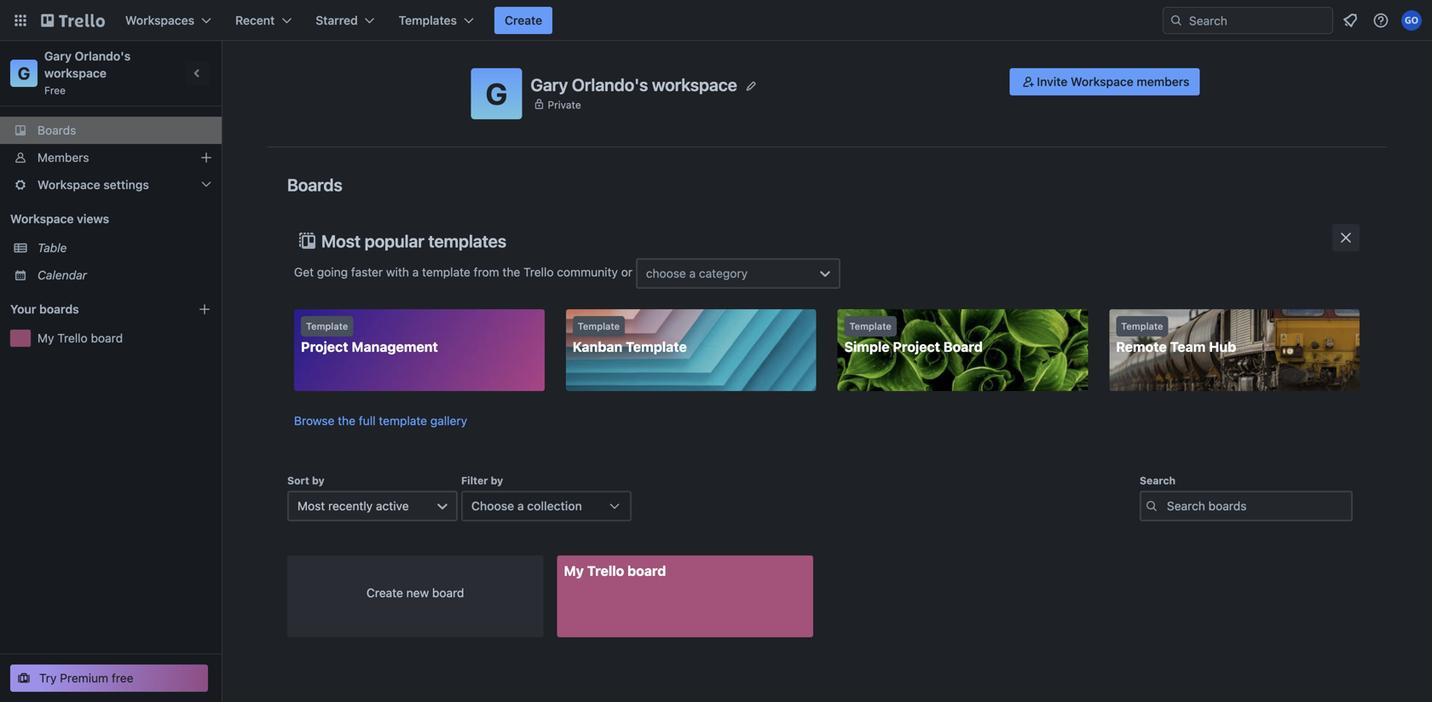 Task type: vqa. For each thing, say whether or not it's contained in the screenshot.
"tasks."
no



Task type: locate. For each thing, give the bounding box(es) containing it.
template right full
[[379, 414, 427, 428]]

0 horizontal spatial gary
[[44, 49, 72, 63]]

by right the filter
[[491, 475, 503, 487]]

most down sort by
[[298, 499, 325, 513]]

1 vertical spatial create
[[367, 586, 403, 600]]

gary inside gary orlando's workspace free
[[44, 49, 72, 63]]

collection
[[527, 499, 582, 513]]

simple
[[844, 339, 890, 355]]

0 horizontal spatial my trello board
[[38, 331, 123, 345]]

0 vertical spatial my trello board link
[[38, 330, 211, 347]]

2 by from the left
[[491, 475, 503, 487]]

board
[[944, 339, 983, 355]]

1 vertical spatial most
[[298, 499, 325, 513]]

template inside template simple project board
[[850, 321, 892, 332]]

template down going in the left of the page
[[306, 321, 348, 332]]

search image
[[1170, 14, 1183, 27]]

workspace right invite
[[1071, 75, 1134, 89]]

template inside template remote team hub
[[1121, 321, 1163, 332]]

1 horizontal spatial workspace
[[652, 74, 737, 94]]

1 horizontal spatial by
[[491, 475, 503, 487]]

invite workspace members button
[[1010, 68, 1200, 95]]

template kanban template
[[573, 321, 687, 355]]

by for sort by
[[312, 475, 325, 487]]

your boards
[[10, 302, 79, 316]]

workspace up table
[[10, 212, 74, 226]]

project inside template simple project board
[[893, 339, 940, 355]]

Search field
[[1183, 8, 1332, 33]]

new
[[406, 586, 429, 600]]

most
[[321, 231, 361, 251], [298, 499, 325, 513]]

try premium free button
[[10, 665, 208, 692]]

1 vertical spatial workspace
[[38, 178, 100, 192]]

0 vertical spatial create
[[505, 13, 542, 27]]

my
[[38, 331, 54, 345], [564, 563, 584, 579]]

choose
[[471, 499, 514, 513]]

workspace inside gary orlando's workspace free
[[44, 66, 107, 80]]

members
[[38, 150, 89, 165]]

1 horizontal spatial orlando's
[[572, 74, 648, 94]]

create up "g" button
[[505, 13, 542, 27]]

1 horizontal spatial board
[[432, 586, 464, 600]]

trello
[[524, 265, 554, 279], [57, 331, 88, 345], [587, 563, 624, 579]]

by right sort
[[312, 475, 325, 487]]

2 vertical spatial trello
[[587, 563, 624, 579]]

template right kanban
[[626, 339, 687, 355]]

orlando's inside gary orlando's workspace free
[[75, 49, 131, 63]]

orlando's down back to home image
[[75, 49, 131, 63]]

0 vertical spatial boards
[[38, 123, 76, 137]]

team
[[1170, 339, 1206, 355]]

workspace for views
[[10, 212, 74, 226]]

0 horizontal spatial board
[[91, 331, 123, 345]]

1 vertical spatial trello
[[57, 331, 88, 345]]

1 horizontal spatial project
[[893, 339, 940, 355]]

create inside button
[[505, 13, 542, 27]]

1 by from the left
[[312, 475, 325, 487]]

0 horizontal spatial workspace
[[44, 66, 107, 80]]

project left board
[[893, 339, 940, 355]]

my trello board link
[[38, 330, 211, 347], [557, 556, 813, 638]]

my down collection
[[564, 563, 584, 579]]

1 vertical spatial orlando's
[[572, 74, 648, 94]]

popular
[[365, 231, 424, 251]]

template up kanban
[[578, 321, 620, 332]]

my down the "your boards"
[[38, 331, 54, 345]]

template for simple
[[850, 321, 892, 332]]

0 vertical spatial trello
[[524, 265, 554, 279]]

0 horizontal spatial trello
[[57, 331, 88, 345]]

choose a collection
[[471, 499, 582, 513]]

free
[[112, 671, 133, 685]]

choose
[[646, 266, 686, 280]]

table link
[[38, 240, 211, 257]]

try premium free
[[39, 671, 133, 685]]

0 vertical spatial most
[[321, 231, 361, 251]]

0 horizontal spatial by
[[312, 475, 325, 487]]

orlando's
[[75, 49, 131, 63], [572, 74, 648, 94]]

browse
[[294, 414, 335, 428]]

1 vertical spatial my trello board link
[[557, 556, 813, 638]]

project left "management" at the left of the page
[[301, 339, 348, 355]]

get going faster with a template from the trello community or
[[294, 265, 636, 279]]

a inside 'button'
[[517, 499, 524, 513]]

2 project from the left
[[893, 339, 940, 355]]

1 vertical spatial template
[[379, 414, 427, 428]]

gary
[[44, 49, 72, 63], [531, 74, 568, 94]]

workspace inside button
[[1071, 75, 1134, 89]]

create left new
[[367, 586, 403, 600]]

g inside "g" button
[[486, 76, 508, 111]]

create for create
[[505, 13, 542, 27]]

filter
[[461, 475, 488, 487]]

2 vertical spatial workspace
[[10, 212, 74, 226]]

most recently active
[[298, 499, 409, 513]]

0 horizontal spatial my trello board link
[[38, 330, 211, 347]]

boards
[[38, 123, 76, 137], [287, 175, 343, 195]]

Search text field
[[1140, 491, 1353, 522]]

template up simple on the right of the page
[[850, 321, 892, 332]]

create
[[505, 13, 542, 27], [367, 586, 403, 600]]

template
[[306, 321, 348, 332], [578, 321, 620, 332], [850, 321, 892, 332], [1121, 321, 1163, 332], [626, 339, 687, 355]]

most up going in the left of the page
[[321, 231, 361, 251]]

g for "g" button
[[486, 76, 508, 111]]

open information menu image
[[1373, 12, 1390, 29]]

0 vertical spatial my trello board
[[38, 331, 123, 345]]

category
[[699, 266, 748, 280]]

the left full
[[338, 414, 356, 428]]

workspace navigation collapse icon image
[[186, 61, 210, 85]]

g down switch to… image
[[18, 63, 30, 83]]

1 vertical spatial gary
[[531, 74, 568, 94]]

a for choose a category
[[689, 266, 696, 280]]

project inside template project management
[[301, 339, 348, 355]]

gary orlando's workspace link
[[44, 49, 134, 80]]

2 horizontal spatial a
[[689, 266, 696, 280]]

templates
[[399, 13, 457, 27]]

full
[[359, 414, 376, 428]]

1 horizontal spatial the
[[503, 265, 520, 279]]

workspace up free
[[44, 66, 107, 80]]

1 vertical spatial my
[[564, 563, 584, 579]]

1 horizontal spatial gary
[[531, 74, 568, 94]]

orlando's up private
[[572, 74, 648, 94]]

0 horizontal spatial boards
[[38, 123, 76, 137]]

0 vertical spatial template
[[422, 265, 470, 279]]

1 horizontal spatial g
[[486, 76, 508, 111]]

1 project from the left
[[301, 339, 348, 355]]

workspace down members
[[38, 178, 100, 192]]

workspace down primary element
[[652, 74, 737, 94]]

template
[[422, 265, 470, 279], [379, 414, 427, 428]]

workspaces button
[[115, 7, 222, 34]]

0 horizontal spatial g
[[18, 63, 30, 83]]

sort by
[[287, 475, 325, 487]]

g
[[18, 63, 30, 83], [486, 76, 508, 111]]

2 horizontal spatial board
[[628, 563, 666, 579]]

a
[[412, 265, 419, 279], [689, 266, 696, 280], [517, 499, 524, 513]]

template down templates
[[422, 265, 470, 279]]

or
[[621, 265, 633, 279]]

gary orlando's workspace
[[531, 74, 737, 94]]

template inside template project management
[[306, 321, 348, 332]]

0 horizontal spatial my
[[38, 331, 54, 345]]

1 horizontal spatial boards
[[287, 175, 343, 195]]

0 vertical spatial gary
[[44, 49, 72, 63]]

1 horizontal spatial create
[[505, 13, 542, 27]]

boards link
[[0, 117, 222, 144]]

0 horizontal spatial project
[[301, 339, 348, 355]]

2 vertical spatial board
[[432, 586, 464, 600]]

my trello board
[[38, 331, 123, 345], [564, 563, 666, 579]]

workspace settings button
[[0, 171, 222, 199]]

templates
[[428, 231, 507, 251]]

1 horizontal spatial a
[[517, 499, 524, 513]]

workspace
[[44, 66, 107, 80], [652, 74, 737, 94]]

gary up free
[[44, 49, 72, 63]]

recent button
[[225, 7, 302, 34]]

gary up private
[[531, 74, 568, 94]]

workspace inside dropdown button
[[38, 178, 100, 192]]

gallery
[[430, 414, 467, 428]]

g inside g link
[[18, 63, 30, 83]]

g left private
[[486, 76, 508, 111]]

board
[[91, 331, 123, 345], [628, 563, 666, 579], [432, 586, 464, 600]]

back to home image
[[41, 7, 105, 34]]

the
[[503, 265, 520, 279], [338, 414, 356, 428]]

going
[[317, 265, 348, 279]]

0 horizontal spatial create
[[367, 586, 403, 600]]

0 vertical spatial workspace
[[1071, 75, 1134, 89]]

1 vertical spatial my trello board
[[564, 563, 666, 579]]

workspace
[[1071, 75, 1134, 89], [38, 178, 100, 192], [10, 212, 74, 226]]

the right from
[[503, 265, 520, 279]]

0 horizontal spatial orlando's
[[75, 49, 131, 63]]

g for g link
[[18, 63, 30, 83]]

0 horizontal spatial the
[[338, 414, 356, 428]]

template up the remote
[[1121, 321, 1163, 332]]

0 vertical spatial board
[[91, 331, 123, 345]]

0 vertical spatial orlando's
[[75, 49, 131, 63]]

most popular templates
[[321, 231, 507, 251]]



Task type: describe. For each thing, give the bounding box(es) containing it.
workspace settings
[[38, 178, 149, 192]]

by for filter by
[[491, 475, 503, 487]]

add board image
[[198, 303, 211, 316]]

settings
[[103, 178, 149, 192]]

g link
[[10, 60, 38, 87]]

workspace for gary orlando's workspace
[[652, 74, 737, 94]]

1 horizontal spatial my
[[564, 563, 584, 579]]

with
[[386, 265, 409, 279]]

remote
[[1116, 339, 1167, 355]]

calendar
[[38, 268, 87, 282]]

1 horizontal spatial my trello board link
[[557, 556, 813, 638]]

0 vertical spatial my
[[38, 331, 54, 345]]

template for kanban
[[578, 321, 620, 332]]

sort
[[287, 475, 309, 487]]

0 vertical spatial the
[[503, 265, 520, 279]]

views
[[77, 212, 109, 226]]

choose a category
[[646, 266, 748, 280]]

starred button
[[305, 7, 385, 34]]

management
[[352, 339, 438, 355]]

choose a collection button
[[461, 491, 632, 522]]

hub
[[1209, 339, 1236, 355]]

gary for gary orlando's workspace
[[531, 74, 568, 94]]

workspace for settings
[[38, 178, 100, 192]]

0 notifications image
[[1340, 10, 1361, 31]]

sm image
[[1020, 73, 1037, 90]]

1 vertical spatial the
[[338, 414, 356, 428]]

primary element
[[0, 0, 1432, 41]]

templates button
[[388, 7, 484, 34]]

recently
[[328, 499, 373, 513]]

create button
[[494, 7, 553, 34]]

orlando's for gary orlando's workspace free
[[75, 49, 131, 63]]

your boards with 1 items element
[[10, 299, 172, 320]]

template for project
[[306, 321, 348, 332]]

free
[[44, 84, 66, 96]]

search
[[1140, 475, 1176, 487]]

community
[[557, 265, 618, 279]]

create new board
[[367, 586, 464, 600]]

template remote team hub
[[1116, 321, 1236, 355]]

members link
[[0, 144, 222, 171]]

from
[[474, 265, 499, 279]]

gary orlando (garyorlando) image
[[1402, 10, 1422, 31]]

2 horizontal spatial trello
[[587, 563, 624, 579]]

active
[[376, 499, 409, 513]]

filter by
[[461, 475, 503, 487]]

g button
[[471, 68, 522, 119]]

premium
[[60, 671, 108, 685]]

1 horizontal spatial trello
[[524, 265, 554, 279]]

template for remote
[[1121, 321, 1163, 332]]

orlando's for gary orlando's workspace
[[572, 74, 648, 94]]

gary orlando's workspace free
[[44, 49, 134, 96]]

try
[[39, 671, 57, 685]]

private
[[548, 99, 581, 111]]

get
[[294, 265, 314, 279]]

most for most popular templates
[[321, 231, 361, 251]]

boards
[[39, 302, 79, 316]]

1 vertical spatial boards
[[287, 175, 343, 195]]

create for create new board
[[367, 586, 403, 600]]

template simple project board
[[844, 321, 983, 355]]

members
[[1137, 75, 1190, 89]]

browse the full template gallery link
[[294, 414, 467, 428]]

template project management
[[301, 321, 438, 355]]

workspace for gary orlando's workspace free
[[44, 66, 107, 80]]

invite workspace members
[[1037, 75, 1190, 89]]

a for choose a collection
[[517, 499, 524, 513]]

0 horizontal spatial a
[[412, 265, 419, 279]]

invite
[[1037, 75, 1068, 89]]

faster
[[351, 265, 383, 279]]

workspaces
[[125, 13, 194, 27]]

gary for gary orlando's workspace free
[[44, 49, 72, 63]]

table
[[38, 241, 67, 255]]

kanban
[[573, 339, 623, 355]]

browse the full template gallery
[[294, 414, 467, 428]]

starred
[[316, 13, 358, 27]]

workspace views
[[10, 212, 109, 226]]

1 horizontal spatial my trello board
[[564, 563, 666, 579]]

most for most recently active
[[298, 499, 325, 513]]

your
[[10, 302, 36, 316]]

1 vertical spatial board
[[628, 563, 666, 579]]

recent
[[235, 13, 275, 27]]

switch to… image
[[12, 12, 29, 29]]

calendar link
[[38, 267, 211, 284]]



